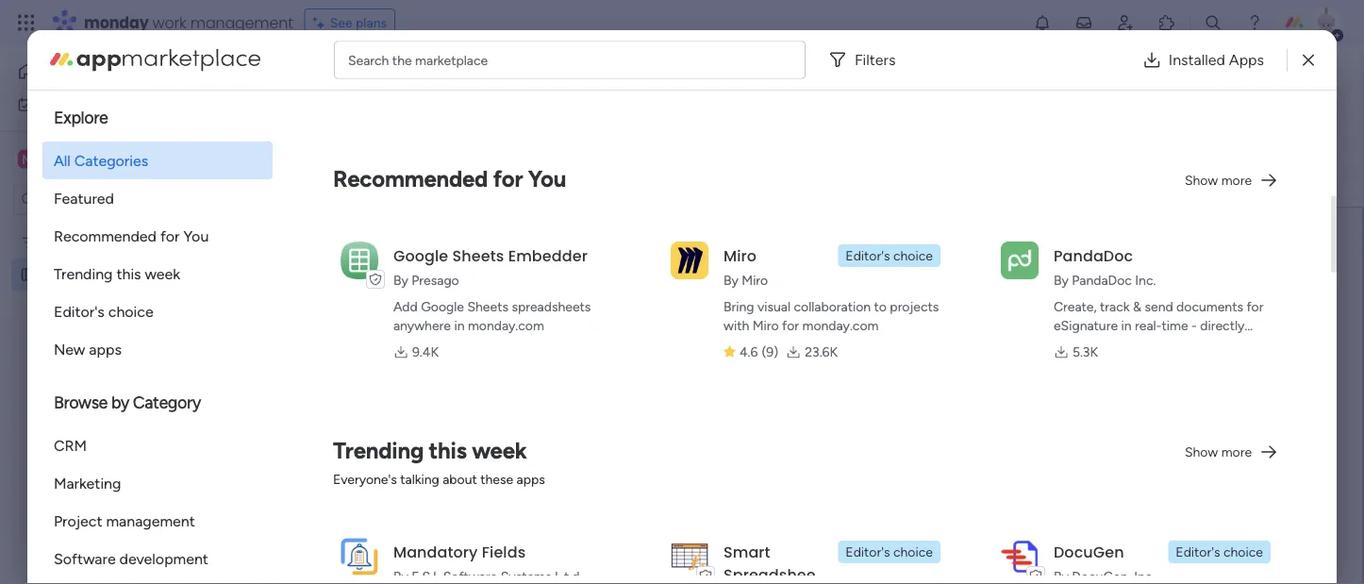 Task type: describe. For each thing, give the bounding box(es) containing it.
search everything image
[[1204, 13, 1223, 32]]

by for browse
[[111, 393, 129, 413]]

this inside employee wellbeing survey thank you for participating in this employee wellbeing survey! know that you can fill out for the form using your name or simply write 'anonymous' for the first question if you prefer.
[[747, 298, 772, 316]]

mandatory
[[393, 541, 478, 562]]

directly
[[1201, 318, 1245, 334]]

invite
[[1240, 73, 1273, 89]]

editor's for miro
[[846, 248, 890, 264]]

board
[[73, 234, 108, 251]]

collaboration
[[794, 299, 871, 315]]

work for monday
[[152, 12, 186, 33]]

installed apps button
[[1127, 41, 1280, 79]]

0 vertical spatial this
[[116, 265, 141, 283]]

talking
[[400, 471, 440, 487]]

1 vertical spatial trending this week
[[333, 436, 527, 464]]

everyone's talking about these apps
[[333, 471, 545, 487]]

choice for docugen
[[1224, 544, 1263, 560]]

1
[[1284, 73, 1290, 89]]

1 horizontal spatial survey
[[607, 60, 705, 102]]

write
[[884, 317, 918, 335]]

mandatory fields
[[393, 541, 526, 562]]

google inside google sheets embedder by presago
[[393, 245, 448, 266]]

my
[[42, 96, 60, 112]]

&
[[1133, 299, 1142, 315]]

ruby anderson image
[[1312, 8, 1342, 38]]

first board
[[44, 234, 108, 251]]

see
[[330, 15, 353, 31]]

monday.com inside create, track & send documents for esignature in real-time - directly within your monday.com interface
[[1123, 336, 1199, 352]]

0 vertical spatial apps
[[89, 340, 122, 358]]

editor's for smart spreadshee
[[846, 544, 890, 560]]

marketing
[[54, 474, 121, 492]]

your inside create, track & send documents for esignature in real-time - directly within your monday.com interface
[[1093, 336, 1120, 352]]

0 horizontal spatial you
[[593, 298, 618, 316]]

if
[[642, 336, 650, 354]]

1 horizontal spatial the
[[646, 317, 668, 335]]

marketplace
[[415, 52, 488, 68]]

main
[[43, 150, 76, 168]]

that
[[1005, 298, 1032, 316]]

development
[[119, 550, 208, 568]]

add
[[393, 299, 418, 315]]

for up embedder
[[493, 165, 523, 192]]

smart
[[724, 541, 771, 562]]

search the marketplace
[[348, 52, 488, 68]]

editor's choice for docugen
[[1176, 544, 1263, 560]]

by inside google sheets embedder by presago
[[393, 272, 408, 288]]

spreadsheets
[[512, 299, 591, 315]]

filters
[[855, 51, 896, 69]]

activity button
[[1108, 66, 1197, 96]]

visual
[[758, 299, 791, 315]]

show more for trending this week
[[1185, 444, 1252, 460]]

1 horizontal spatial week
[[472, 436, 527, 464]]

main workspace
[[43, 150, 155, 168]]

new
[[54, 340, 85, 358]]

docugen
[[1054, 541, 1125, 562]]

real-
[[1135, 318, 1162, 334]]

show more button for recommended for you
[[1178, 165, 1286, 195]]

4.6
[[740, 344, 758, 360]]

2 horizontal spatial you
[[1035, 298, 1060, 316]]

1 vertical spatial survey
[[171, 267, 210, 283]]

pandadoc by pandadoc inc.
[[1054, 245, 1156, 288]]

to
[[874, 299, 887, 315]]

app logo image left presago
[[341, 241, 378, 279]]

employee wellbeing survey thank you for participating in this employee wellbeing survey! know that you can fill out for the form using your name or simply write 'anonymous' for the first question if you prefer.
[[550, 254, 1060, 354]]

link
[[1265, 167, 1285, 183]]

form inside employee wellbeing survey thank you for participating in this employee wellbeing survey! know that you can fill out for the form using your name or simply write 'anonymous' for the first question if you prefer.
[[672, 317, 703, 335]]

apps image
[[1158, 13, 1177, 32]]

plans
[[356, 15, 387, 31]]

wellbeing
[[707, 254, 859, 296]]

filters button
[[821, 41, 911, 79]]

0 vertical spatial recommended for you
[[333, 165, 566, 192]]

editor's for docugen
[[1176, 544, 1221, 560]]

installed apps
[[1169, 51, 1264, 69]]

smart spreadshee
[[724, 541, 822, 584]]

powered
[[379, 166, 438, 184]]

all categories
[[54, 151, 148, 169]]

my work
[[42, 96, 92, 112]]

software
[[54, 550, 116, 568]]

home
[[43, 64, 79, 80]]

/
[[1276, 73, 1281, 89]]

0 vertical spatial week
[[145, 265, 180, 283]]

help image
[[1246, 13, 1264, 32]]

powered by
[[379, 166, 458, 184]]

app logo image left mandatory
[[341, 538, 378, 575]]

categories
[[74, 151, 148, 169]]

-
[[1192, 318, 1197, 334]]

2 horizontal spatial the
[[1034, 317, 1056, 335]]

employee inside employee wellbeing survey thank you for participating in this employee wellbeing survey! know that you can fill out for the form using your name or simply write 'anonymous' for the first question if you prefer.
[[550, 254, 699, 296]]

out
[[596, 317, 619, 335]]

employee well-being survey inside list box
[[44, 267, 210, 283]]

create, track & send documents for esignature in real-time - directly within your monday.com interface
[[1054, 299, 1264, 352]]

copy form link button
[[1164, 160, 1293, 190]]

editor's choice for smart spreadshee
[[846, 544, 933, 560]]

0 vertical spatial recommended
[[333, 165, 488, 192]]

14. Anything you want to add? text field
[[549, 444, 1054, 563]]

activity
[[1116, 73, 1162, 89]]

show board description image
[[718, 72, 741, 91]]

inc.
[[1135, 272, 1156, 288]]

project
[[54, 512, 102, 530]]

1 vertical spatial pandadoc
[[1072, 272, 1132, 288]]

form for edit
[[320, 167, 349, 183]]

about
[[443, 471, 477, 487]]

help button
[[1204, 530, 1270, 561]]

create,
[[1054, 299, 1097, 315]]

track
[[1100, 299, 1130, 315]]

0 horizontal spatial the
[[392, 52, 412, 68]]

work for my
[[63, 96, 92, 112]]

0 vertical spatial trending this week
[[54, 265, 180, 283]]

(9)
[[762, 344, 779, 360]]

edit
[[293, 167, 317, 183]]

fill
[[577, 317, 593, 335]]

first
[[550, 336, 576, 354]]

dapulse x slim image
[[1303, 49, 1315, 71]]

for up question on the left
[[621, 298, 640, 316]]

0 vertical spatial you
[[528, 165, 566, 192]]

list box containing first board
[[0, 223, 241, 545]]

google inside add google sheets spreadsheets anywhere in monday.com
[[421, 299, 464, 315]]

collapse board header image
[[1316, 117, 1331, 132]]

sheets inside add google sheets spreadsheets anywhere in monday.com
[[467, 299, 509, 315]]

esignature
[[1054, 318, 1118, 334]]

apps
[[1229, 51, 1264, 69]]

choice for miro
[[894, 248, 933, 264]]

0 vertical spatial management
[[190, 12, 293, 33]]

app logo image left docugen
[[1001, 538, 1039, 575]]

app logo image up the participating
[[671, 241, 709, 279]]

show more for recommended for you
[[1185, 172, 1252, 188]]

show more button for trending this week
[[1178, 437, 1286, 467]]

project management
[[54, 512, 195, 530]]

workforms logo image
[[466, 160, 572, 190]]

simply
[[838, 317, 881, 335]]

prefer.
[[683, 336, 726, 354]]

new apps
[[54, 340, 122, 358]]

time
[[1162, 318, 1189, 334]]

for up the if at the left of page
[[623, 317, 642, 335]]

my work button
[[11, 89, 203, 119]]

inbox image
[[1075, 13, 1094, 32]]

for inside bring visual collaboration to projects with miro for monday.com
[[782, 318, 799, 334]]

edit form button
[[286, 160, 356, 190]]

add to favorites image
[[751, 71, 769, 90]]

crm
[[54, 436, 87, 454]]

question
[[580, 336, 638, 354]]

1 vertical spatial recommended
[[54, 227, 157, 245]]

1 horizontal spatial you
[[654, 336, 679, 354]]



Task type: locate. For each thing, give the bounding box(es) containing it.
1 vertical spatial employee well-being survey
[[44, 267, 210, 283]]

0 vertical spatial well-
[[440, 60, 515, 102]]

miro down visual
[[753, 318, 779, 334]]

apps right new on the left of page
[[89, 340, 122, 358]]

2 show from the top
[[1185, 444, 1218, 460]]

app logo image up that
[[1001, 241, 1039, 279]]

work right my at the top
[[63, 96, 92, 112]]

0 vertical spatial by
[[442, 166, 458, 184]]

1 vertical spatial your
[[1093, 336, 1120, 352]]

employee down see plans at the left
[[287, 60, 433, 102]]

copy
[[1199, 167, 1231, 183]]

bring visual collaboration to projects with miro for monday.com
[[724, 299, 939, 334]]

you
[[593, 298, 618, 316], [1035, 298, 1060, 316], [654, 336, 679, 354]]

apps marketplace image
[[50, 49, 260, 71]]

1 vertical spatial week
[[472, 436, 527, 464]]

monday
[[84, 12, 149, 33]]

1 vertical spatial show more
[[1185, 444, 1252, 460]]

for right documents
[[1247, 299, 1264, 315]]

1 show more button from the top
[[1178, 165, 1286, 195]]

management
[[190, 12, 293, 33], [106, 512, 195, 530]]

2 show more from the top
[[1185, 444, 1252, 460]]

your inside employee wellbeing survey thank you for participating in this employee wellbeing survey! know that you can fill out for the form using your name or simply write 'anonymous' for the first question if you prefer.
[[747, 317, 776, 335]]

by right powered
[[442, 166, 458, 184]]

2 more from the top
[[1222, 444, 1252, 460]]

1 vertical spatial trending
[[333, 436, 424, 464]]

1 vertical spatial show more button
[[1178, 437, 1286, 467]]

1 horizontal spatial you
[[528, 165, 566, 192]]

form down the participating
[[672, 317, 703, 335]]

sheets inside google sheets embedder by presago
[[452, 245, 504, 266]]

monday.com
[[468, 318, 544, 334], [803, 318, 879, 334], [1123, 336, 1199, 352]]

employee up out
[[550, 254, 699, 296]]

help
[[1220, 536, 1254, 555]]

pandadoc up track at the bottom right of the page
[[1072, 272, 1132, 288]]

1 show from the top
[[1185, 172, 1218, 188]]

google down presago
[[421, 299, 464, 315]]

0 horizontal spatial by
[[393, 272, 408, 288]]

apps right these
[[517, 471, 545, 487]]

list box
[[0, 223, 241, 545]]

your down visual
[[747, 317, 776, 335]]

1 vertical spatial well-
[[106, 267, 135, 283]]

form
[[1234, 167, 1262, 183], [320, 167, 349, 183], [672, 317, 703, 335]]

pandadoc up create,
[[1054, 245, 1134, 266]]

form form
[[250, 207, 1363, 584]]

1 horizontal spatial by
[[724, 272, 739, 288]]

0 horizontal spatial employee
[[44, 267, 103, 283]]

0 vertical spatial your
[[747, 317, 776, 335]]

google sheets embedder by presago
[[393, 245, 588, 288]]

in for employee
[[732, 298, 744, 316]]

more
[[1222, 172, 1252, 188], [1222, 444, 1252, 460]]

employee well-being survey
[[287, 60, 705, 102], [44, 267, 210, 283]]

monday.com down spreadsheets
[[468, 318, 544, 334]]

for down visual
[[782, 318, 799, 334]]

your down esignature
[[1093, 336, 1120, 352]]

0 vertical spatial show more
[[1185, 172, 1252, 188]]

1 vertical spatial sheets
[[467, 299, 509, 315]]

interface
[[1203, 336, 1256, 352]]

monday.com down 'collaboration'
[[803, 318, 879, 334]]

1 more from the top
[[1222, 172, 1252, 188]]

0 horizontal spatial being
[[135, 267, 168, 283]]

monday work management
[[84, 12, 293, 33]]

2 horizontal spatial by
[[1054, 272, 1069, 288]]

can
[[550, 317, 574, 335]]

0 horizontal spatial apps
[[89, 340, 122, 358]]

in up with
[[732, 298, 744, 316]]

this
[[116, 265, 141, 283], [747, 298, 772, 316], [429, 436, 467, 464]]

0 vertical spatial pandadoc
[[1054, 245, 1134, 266]]

google
[[393, 245, 448, 266], [421, 299, 464, 315]]

0 horizontal spatial week
[[145, 265, 180, 283]]

survey
[[867, 254, 970, 296]]

2 vertical spatial miro
[[753, 318, 779, 334]]

0 vertical spatial being
[[515, 60, 600, 102]]

0 vertical spatial work
[[152, 12, 186, 33]]

work inside button
[[63, 96, 92, 112]]

more left link
[[1222, 172, 1252, 188]]

1 horizontal spatial work
[[152, 12, 186, 33]]

well- inside list box
[[106, 267, 135, 283]]

0 horizontal spatial by
[[111, 393, 129, 413]]

employee
[[287, 60, 433, 102], [550, 254, 699, 296], [44, 267, 103, 283]]

know
[[963, 298, 1001, 316]]

for down that
[[1011, 317, 1030, 335]]

well-
[[440, 60, 515, 102], [106, 267, 135, 283]]

1 vertical spatial work
[[63, 96, 92, 112]]

monday.com down real- on the right bottom of page
[[1123, 336, 1199, 352]]

1 show more from the top
[[1185, 172, 1252, 188]]

in right anywhere at the bottom left of page
[[454, 318, 465, 334]]

app logo image
[[341, 241, 378, 279], [671, 241, 709, 279], [1001, 241, 1039, 279], [341, 538, 378, 575], [671, 538, 709, 575], [1001, 538, 1039, 575]]

bring
[[724, 299, 754, 315]]

by up add
[[393, 272, 408, 288]]

1 horizontal spatial trending
[[333, 436, 424, 464]]

this up with
[[747, 298, 772, 316]]

1 by from the left
[[393, 272, 408, 288]]

you right the if at the left of page
[[654, 336, 679, 354]]

1 horizontal spatial apps
[[517, 471, 545, 487]]

trending up everyone's
[[333, 436, 424, 464]]

1 horizontal spatial recommended
[[333, 165, 488, 192]]

workspace image
[[18, 149, 37, 169]]

more for trending this week
[[1222, 444, 1252, 460]]

pandadoc
[[1054, 245, 1134, 266], [1072, 272, 1132, 288]]

1 horizontal spatial in
[[732, 298, 744, 316]]

show for week
[[1185, 444, 1218, 460]]

1 horizontal spatial recommended for you
[[333, 165, 566, 192]]

employee down first board
[[44, 267, 103, 283]]

apps
[[89, 340, 122, 358], [517, 471, 545, 487]]

search
[[348, 52, 389, 68]]

trending down first board
[[54, 265, 113, 283]]

google up presago
[[393, 245, 448, 266]]

Search in workspace field
[[40, 189, 158, 210]]

1 horizontal spatial employee
[[287, 60, 433, 102]]

by for powered
[[442, 166, 458, 184]]

1 vertical spatial miro
[[742, 272, 768, 288]]

trending
[[54, 265, 113, 283], [333, 436, 424, 464]]

app logo image left smart
[[671, 538, 709, 575]]

0 vertical spatial trending
[[54, 265, 113, 283]]

2 vertical spatial this
[[429, 436, 467, 464]]

work up apps marketplace image
[[152, 12, 186, 33]]

more up help
[[1222, 444, 1252, 460]]

2 horizontal spatial this
[[747, 298, 772, 316]]

the
[[392, 52, 412, 68], [646, 317, 668, 335], [1034, 317, 1056, 335]]

0 horizontal spatial recommended for you
[[54, 227, 209, 245]]

invite members image
[[1116, 13, 1135, 32]]

browse
[[54, 393, 108, 413]]

embedder
[[508, 245, 588, 266]]

2 show more button from the top
[[1178, 437, 1286, 467]]

0 vertical spatial show more button
[[1178, 165, 1286, 195]]

by right browse
[[111, 393, 129, 413]]

23.6k
[[805, 344, 838, 360]]

featured
[[54, 189, 114, 207]]

monday.com inside bring visual collaboration to projects with miro for monday.com
[[803, 318, 879, 334]]

1 vertical spatial apps
[[517, 471, 545, 487]]

0 horizontal spatial this
[[116, 265, 141, 283]]

1 vertical spatial google
[[421, 299, 464, 315]]

week
[[145, 265, 180, 283], [472, 436, 527, 464]]

0 vertical spatial miro
[[724, 245, 757, 266]]

editor's
[[846, 248, 890, 264], [54, 302, 105, 320], [846, 544, 890, 560], [1176, 544, 1221, 560]]

workspace selection element
[[18, 148, 158, 172]]

2 by from the left
[[724, 272, 739, 288]]

in left real- on the right bottom of page
[[1121, 318, 1132, 334]]

name
[[780, 317, 817, 335]]

trending this week up the everyone's talking about these apps
[[333, 436, 527, 464]]

0 horizontal spatial work
[[63, 96, 92, 112]]

2 horizontal spatial employee
[[550, 254, 699, 296]]

select product image
[[17, 13, 36, 32]]

projects
[[890, 299, 939, 315]]

you right that
[[1035, 298, 1060, 316]]

you up out
[[593, 298, 618, 316]]

workspace
[[80, 150, 155, 168]]

1 vertical spatial management
[[106, 512, 195, 530]]

these
[[481, 471, 513, 487]]

browse by category
[[54, 393, 201, 413]]

send
[[1145, 299, 1174, 315]]

form right the edit
[[320, 167, 349, 183]]

the up within
[[1034, 317, 1056, 335]]

5.3k
[[1073, 344, 1098, 360]]

2 horizontal spatial in
[[1121, 318, 1132, 334]]

1 vertical spatial being
[[135, 267, 168, 283]]

anywhere
[[393, 318, 451, 334]]

1 horizontal spatial your
[[1093, 336, 1120, 352]]

0 horizontal spatial recommended
[[54, 227, 157, 245]]

1 vertical spatial more
[[1222, 444, 1252, 460]]

1 horizontal spatial trending this week
[[333, 436, 527, 464]]

'anonymous'
[[922, 317, 1007, 335]]

see plans button
[[304, 8, 395, 37]]

0 vertical spatial more
[[1222, 172, 1252, 188]]

presago
[[412, 272, 459, 288]]

show
[[1185, 172, 1218, 188], [1185, 444, 1218, 460]]

using
[[707, 317, 743, 335]]

for inside create, track & send documents for esignature in real-time - directly within your monday.com interface
[[1247, 299, 1264, 315]]

form for copy
[[1234, 167, 1262, 183]]

home button
[[11, 57, 203, 87]]

this up the everyone's talking about these apps
[[429, 436, 467, 464]]

0 horizontal spatial you
[[183, 227, 209, 245]]

in for create,
[[1121, 318, 1132, 334]]

1 horizontal spatial this
[[429, 436, 467, 464]]

option
[[0, 226, 241, 229]]

1 horizontal spatial form
[[672, 317, 703, 335]]

miro up by miro
[[724, 245, 757, 266]]

monday.com inside add google sheets spreadsheets anywhere in monday.com
[[468, 318, 544, 334]]

1 horizontal spatial employee well-being survey
[[287, 60, 705, 102]]

miro up bring
[[742, 272, 768, 288]]

notifications image
[[1033, 13, 1052, 32]]

the right 'search'
[[392, 52, 412, 68]]

1 vertical spatial you
[[183, 227, 209, 245]]

trending this week
[[54, 265, 180, 283], [333, 436, 527, 464]]

choice for smart spreadshee
[[894, 544, 933, 560]]

more for recommended for you
[[1222, 172, 1252, 188]]

form left link
[[1234, 167, 1262, 183]]

0 vertical spatial survey
[[607, 60, 705, 102]]

1 horizontal spatial monday.com
[[803, 318, 879, 334]]

0 horizontal spatial in
[[454, 318, 465, 334]]

wellbeing
[[845, 298, 908, 316]]

0 horizontal spatial trending
[[54, 265, 113, 283]]

for right board
[[160, 227, 180, 245]]

show more button
[[1178, 165, 1286, 195], [1178, 437, 1286, 467]]

in inside create, track & send documents for esignature in real-time - directly within your monday.com interface
[[1121, 318, 1132, 334]]

add google sheets spreadsheets anywhere in monday.com
[[393, 299, 591, 334]]

1 horizontal spatial being
[[515, 60, 600, 102]]

documents
[[1177, 299, 1244, 315]]

0 horizontal spatial trending this week
[[54, 265, 180, 283]]

1 horizontal spatial by
[[442, 166, 458, 184]]

or
[[821, 317, 834, 335]]

2 horizontal spatial form
[[1234, 167, 1262, 183]]

0 horizontal spatial your
[[747, 317, 776, 335]]

in inside add google sheets spreadsheets anywhere in monday.com
[[454, 318, 465, 334]]

0 vertical spatial show
[[1185, 172, 1218, 188]]

with
[[724, 318, 749, 334]]

all
[[54, 151, 71, 169]]

in inside employee wellbeing survey thank you for participating in this employee wellbeing survey! know that you can fill out for the form using your name or simply write 'anonymous' for the first question if you prefer.
[[732, 298, 744, 316]]

by up create,
[[1054, 272, 1069, 288]]

2 horizontal spatial monday.com
[[1123, 336, 1199, 352]]

0 vertical spatial employee well-being survey
[[287, 60, 705, 102]]

invite / 1 button
[[1205, 66, 1298, 96]]

by inside pandadoc by pandadoc inc.
[[1054, 272, 1069, 288]]

1 vertical spatial recommended for you
[[54, 227, 209, 245]]

editor's choice for miro
[[846, 248, 933, 264]]

0 vertical spatial google
[[393, 245, 448, 266]]

by up bring
[[724, 272, 739, 288]]

sheets up presago
[[452, 245, 504, 266]]

0 horizontal spatial employee well-being survey
[[44, 267, 210, 283]]

0 horizontal spatial survey
[[171, 267, 210, 283]]

the up the if at the left of page
[[646, 317, 668, 335]]

0 vertical spatial sheets
[[452, 245, 504, 266]]

software development
[[54, 550, 208, 568]]

1 vertical spatial show
[[1185, 444, 1218, 460]]

Employee well-being survey field
[[282, 60, 710, 102]]

9.4k
[[412, 344, 439, 360]]

your
[[747, 317, 776, 335], [1093, 336, 1120, 352]]

0 horizontal spatial well-
[[106, 267, 135, 283]]

public board image
[[20, 266, 38, 284]]

explore
[[54, 108, 108, 128]]

3 by from the left
[[1054, 272, 1069, 288]]

participating
[[644, 298, 728, 316]]

thank
[[550, 298, 589, 316]]

being
[[515, 60, 600, 102], [135, 267, 168, 283]]

by
[[442, 166, 458, 184], [111, 393, 129, 413]]

0 horizontal spatial monday.com
[[468, 318, 544, 334]]

1 vertical spatial this
[[747, 298, 772, 316]]

1 vertical spatial by
[[111, 393, 129, 413]]

survey!
[[912, 298, 960, 316]]

trending this week down board
[[54, 265, 180, 283]]

this down search in workspace field
[[116, 265, 141, 283]]

miro inside bring visual collaboration to projects with miro for monday.com
[[753, 318, 779, 334]]

sheets down google sheets embedder by presago
[[467, 299, 509, 315]]

show for you
[[1185, 172, 1218, 188]]



Task type: vqa. For each thing, say whether or not it's contained in the screenshot.
the left "Recommended for You"
yes



